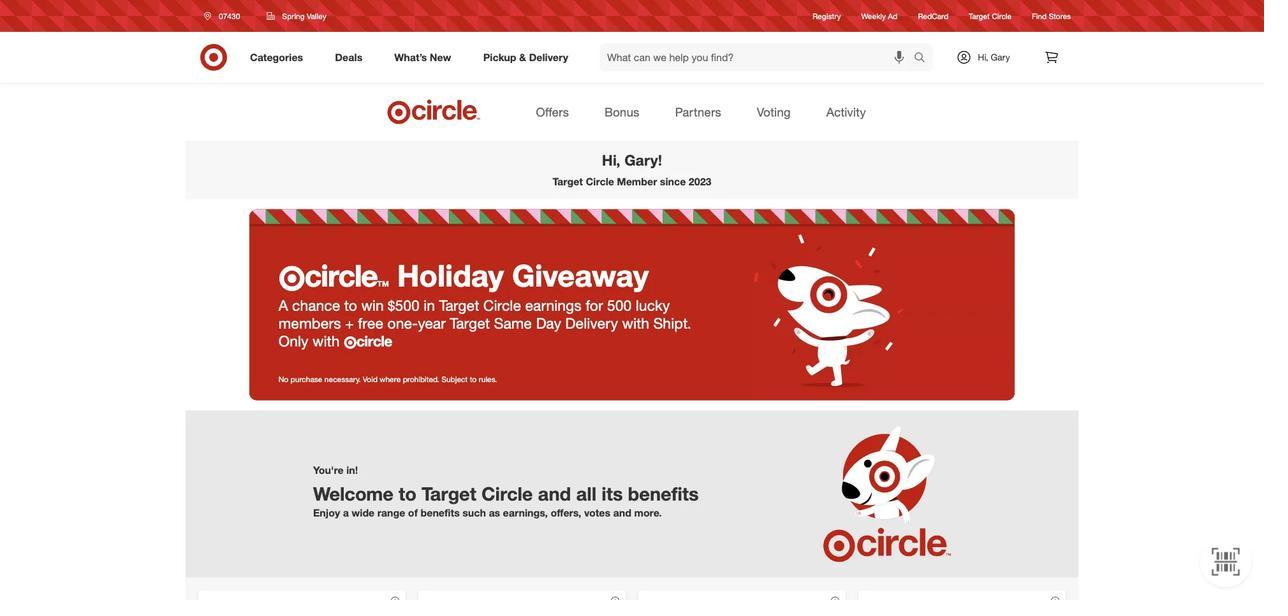 Task type: vqa. For each thing, say whether or not it's contained in the screenshot.
the Home
no



Task type: describe. For each thing, give the bounding box(es) containing it.
win
[[361, 297, 384, 315]]

chance
[[292, 297, 340, 315]]

2023
[[689, 176, 711, 188]]

circle for circle
[[356, 333, 392, 351]]

gary!
[[624, 151, 662, 169]]

1 horizontal spatial benefits
[[628, 483, 699, 506]]

earnings,
[[503, 507, 548, 520]]

registry
[[813, 11, 841, 21]]

valley
[[307, 11, 326, 21]]

more.
[[634, 507, 662, 520]]

find stores
[[1032, 11, 1071, 21]]

redcard
[[918, 11, 948, 21]]

hi, gary!
[[602, 151, 662, 169]]

in!
[[346, 464, 358, 477]]

as
[[489, 507, 500, 520]]

what's new link
[[383, 43, 467, 71]]

earnings
[[525, 297, 582, 315]]

circle left member
[[586, 176, 614, 188]]

07430
[[219, 11, 240, 21]]

what's
[[394, 51, 427, 64]]

offers
[[536, 105, 569, 119]]

circle for circle tm holiday giveaway
[[304, 258, 377, 294]]

range
[[377, 507, 405, 520]]

subject
[[441, 375, 468, 385]]

of
[[408, 507, 418, 520]]

welcome
[[313, 483, 394, 506]]

void
[[363, 375, 378, 385]]

bonus link
[[599, 101, 644, 123]]

redcard link
[[918, 10, 948, 21]]

a
[[343, 507, 349, 520]]

lucky
[[636, 297, 670, 315]]

1 vertical spatial to
[[470, 375, 477, 385]]

search button
[[908, 43, 939, 74]]

bonus
[[605, 105, 639, 119]]

categories
[[250, 51, 303, 64]]

&
[[519, 51, 526, 64]]

+
[[345, 314, 354, 332]]

hi, for hi, gary!
[[602, 151, 620, 169]]

target circle
[[969, 11, 1012, 21]]

07430 button
[[196, 4, 253, 27]]

hi, gary
[[978, 52, 1010, 63]]

necessary.
[[324, 375, 361, 385]]

prohibited.
[[403, 375, 439, 385]]

partners link
[[670, 101, 726, 123]]

where
[[380, 375, 401, 385]]

activity link
[[821, 101, 871, 123]]

0 vertical spatial delivery
[[529, 51, 568, 64]]

in
[[424, 297, 435, 315]]

pickup & delivery
[[483, 51, 568, 64]]

free
[[358, 314, 383, 332]]

0 horizontal spatial with
[[312, 333, 340, 351]]

offers link
[[531, 101, 574, 123]]

tm
[[377, 279, 389, 289]]

gary
[[991, 52, 1010, 63]]

categories link
[[239, 43, 319, 71]]

circle inside a chance to win $500 in target circle earnings for 500 lucky members + free one-year target same day delivery with shipt. only with
[[483, 297, 521, 315]]

deals
[[335, 51, 362, 64]]

target inside "link"
[[969, 11, 990, 21]]

spring valley
[[282, 11, 326, 21]]

target circle member since 2023
[[553, 176, 711, 188]]

500
[[607, 297, 632, 315]]

such
[[462, 507, 486, 520]]

0 horizontal spatial and
[[538, 483, 571, 506]]

rules.
[[479, 375, 497, 385]]

delivery inside a chance to win $500 in target circle earnings for 500 lucky members + free one-year target same day delivery with shipt. only with
[[565, 314, 618, 332]]



Task type: locate. For each thing, give the bounding box(es) containing it.
with down the members
[[312, 333, 340, 351]]

to inside you're in! welcome to target circle and all its benefits enjoy a wide range of benefits such as earnings, offers, votes and more.
[[399, 483, 416, 506]]

members
[[279, 314, 341, 332]]

for
[[586, 297, 603, 315]]

voting link
[[752, 101, 796, 123]]

and
[[538, 483, 571, 506], [613, 507, 631, 520]]

with
[[622, 314, 649, 332], [312, 333, 340, 351]]

delivery right &
[[529, 51, 568, 64]]

member
[[617, 176, 657, 188]]

same
[[494, 314, 532, 332]]

day
[[536, 314, 561, 332]]

0 horizontal spatial hi,
[[602, 151, 620, 169]]

shipt.
[[653, 314, 691, 332]]

weekly ad
[[861, 11, 897, 21]]

benefits
[[628, 483, 699, 506], [421, 507, 460, 520]]

0 vertical spatial benefits
[[628, 483, 699, 506]]

enjoy
[[313, 507, 340, 520]]

delivery
[[529, 51, 568, 64], [565, 314, 618, 332]]

0 vertical spatial circle
[[304, 258, 377, 294]]

0 horizontal spatial to
[[344, 297, 357, 315]]

hi, up the target circle member since 2023
[[602, 151, 620, 169]]

circle up as
[[481, 483, 533, 506]]

to inside a chance to win $500 in target circle earnings for 500 lucky members + free one-year target same day delivery with shipt. only with
[[344, 297, 357, 315]]

1 vertical spatial benefits
[[421, 507, 460, 520]]

circle down circle tm holiday giveaway
[[483, 297, 521, 315]]

0 vertical spatial hi,
[[978, 52, 988, 63]]

1 vertical spatial delivery
[[565, 314, 618, 332]]

with left shipt.
[[622, 314, 649, 332]]

1 horizontal spatial with
[[622, 314, 649, 332]]

purchase
[[291, 375, 322, 385]]

hi, left gary
[[978, 52, 988, 63]]

target
[[969, 11, 990, 21], [553, 176, 583, 188], [439, 297, 479, 315], [450, 314, 490, 332], [422, 483, 476, 506]]

target inside you're in! welcome to target circle and all its benefits enjoy a wide range of benefits such as earnings, offers, votes and more.
[[422, 483, 476, 506]]

you're
[[313, 464, 344, 477]]

offers,
[[551, 507, 581, 520]]

benefits up more.
[[628, 483, 699, 506]]

1 vertical spatial hi,
[[602, 151, 620, 169]]

0 vertical spatial to
[[344, 297, 357, 315]]

$500
[[388, 297, 420, 315]]

votes
[[584, 507, 610, 520]]

only
[[279, 333, 308, 351]]

weekly
[[861, 11, 886, 21]]

circle tm holiday giveaway
[[304, 258, 649, 294]]

circle up chance
[[304, 258, 377, 294]]

holiday
[[397, 258, 504, 294]]

1 vertical spatial and
[[613, 507, 631, 520]]

circle down 'free'
[[356, 333, 392, 351]]

1 horizontal spatial to
[[399, 483, 416, 506]]

registry link
[[813, 10, 841, 21]]

circle
[[304, 258, 377, 294], [356, 333, 392, 351]]

target circle link
[[969, 10, 1012, 21]]

to up of
[[399, 483, 416, 506]]

a chance to win $500 in target circle earnings for 500 lucky members + free one-year target same day delivery with shipt. only with
[[279, 297, 691, 351]]

find stores link
[[1032, 10, 1071, 21]]

1 horizontal spatial and
[[613, 507, 631, 520]]

one-
[[387, 314, 418, 332]]

to
[[344, 297, 357, 315], [470, 375, 477, 385], [399, 483, 416, 506]]

you're in! welcome to target circle and all its benefits enjoy a wide range of benefits such as earnings, offers, votes and more.
[[313, 464, 699, 520]]

a
[[279, 297, 288, 315]]

pickup & delivery link
[[472, 43, 584, 71]]

hi,
[[978, 52, 988, 63], [602, 151, 620, 169]]

pickup
[[483, 51, 516, 64]]

What can we help you find? suggestions appear below search field
[[600, 43, 917, 71]]

all
[[576, 483, 596, 506]]

to left win at the left
[[344, 297, 357, 315]]

target circle logo image
[[385, 99, 482, 125]]

partners
[[675, 105, 721, 119]]

new
[[430, 51, 451, 64]]

giveaway
[[512, 258, 649, 294]]

benefits right of
[[421, 507, 460, 520]]

0 horizontal spatial benefits
[[421, 507, 460, 520]]

and down its
[[613, 507, 631, 520]]

to left the rules.
[[470, 375, 477, 385]]

year
[[418, 314, 446, 332]]

1 vertical spatial circle
[[356, 333, 392, 351]]

weekly ad link
[[861, 10, 897, 21]]

2 vertical spatial to
[[399, 483, 416, 506]]

its
[[602, 483, 623, 506]]

voting
[[757, 105, 791, 119]]

0 vertical spatial and
[[538, 483, 571, 506]]

search
[[908, 52, 939, 65]]

wide
[[352, 507, 375, 520]]

stores
[[1049, 11, 1071, 21]]

and up offers,
[[538, 483, 571, 506]]

find
[[1032, 11, 1047, 21]]

spring valley button
[[259, 4, 335, 27]]

delivery right day at the bottom of page
[[565, 314, 618, 332]]

no purchase necessary. void where prohibited. subject to rules.
[[279, 375, 497, 385]]

hi, for hi, gary
[[978, 52, 988, 63]]

deals link
[[324, 43, 378, 71]]

circle inside you're in! welcome to target circle and all its benefits enjoy a wide range of benefits such as earnings, offers, votes and more.
[[481, 483, 533, 506]]

activity
[[826, 105, 866, 119]]

no
[[279, 375, 288, 385]]

since
[[660, 176, 686, 188]]

circle left find
[[992, 11, 1012, 21]]

circle inside "link"
[[992, 11, 1012, 21]]

2 horizontal spatial to
[[470, 375, 477, 385]]

spring
[[282, 11, 305, 21]]

what's new
[[394, 51, 451, 64]]

1 horizontal spatial hi,
[[978, 52, 988, 63]]

ad
[[888, 11, 897, 21]]



